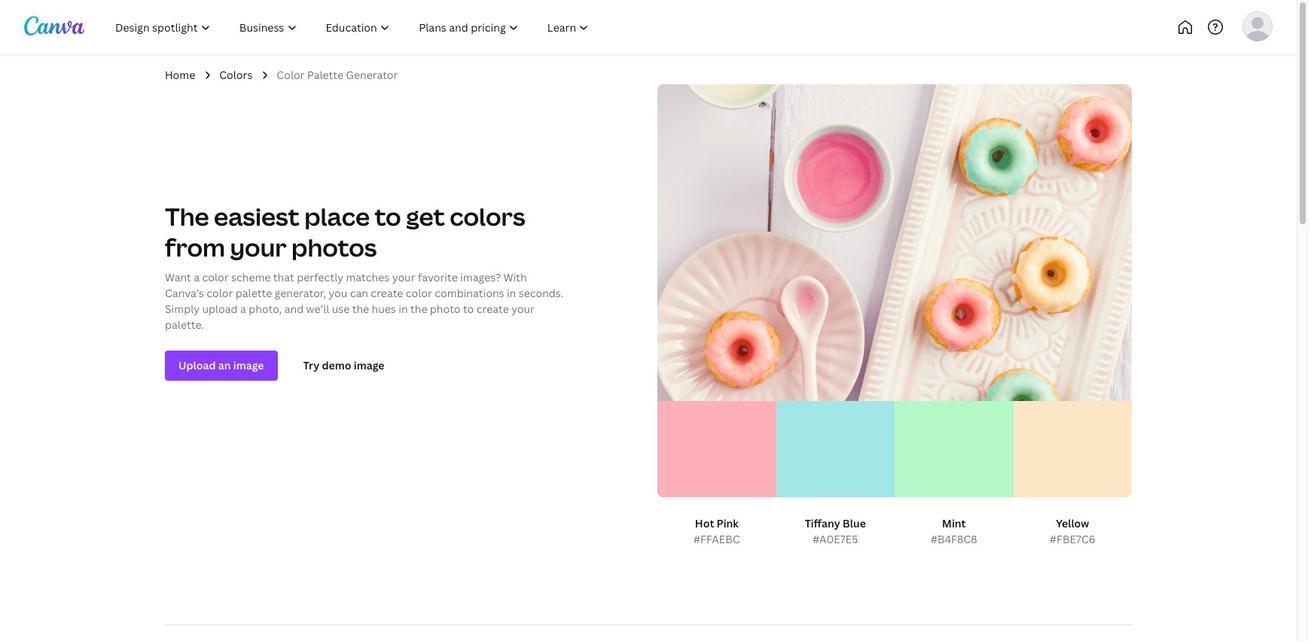 Task type: describe. For each thing, give the bounding box(es) containing it.
generator,
[[275, 286, 326, 300]]

use
[[332, 302, 350, 316]]

perfectly
[[297, 270, 344, 285]]

seconds.
[[519, 286, 564, 300]]

#a0e7e5
[[813, 532, 858, 547]]

photo
[[430, 302, 461, 316]]

hues
[[372, 302, 396, 316]]

1 vertical spatial a
[[240, 302, 246, 316]]

#fbe7c6
[[1050, 532, 1096, 547]]

palette.
[[165, 318, 204, 332]]

and
[[285, 302, 304, 316]]

can
[[350, 286, 368, 300]]

#b4f8c8
[[931, 532, 978, 547]]

place
[[305, 200, 370, 233]]

yellow #fbe7c6
[[1050, 516, 1096, 547]]

hot
[[695, 516, 714, 531]]

tiffany
[[805, 516, 841, 531]]

tiffany blue #a0e7e5
[[805, 516, 866, 547]]

mint
[[943, 516, 966, 531]]

palette
[[307, 68, 344, 82]]

matches
[[346, 270, 390, 285]]

1 vertical spatial in
[[399, 302, 408, 316]]

simply
[[165, 302, 200, 316]]

easiest
[[214, 200, 300, 233]]

1 vertical spatial your
[[392, 270, 416, 285]]

generator
[[346, 68, 398, 82]]

1 the from the left
[[352, 302, 369, 316]]

canva's
[[165, 286, 204, 300]]

pink
[[717, 516, 739, 531]]

we'll
[[306, 302, 329, 316]]

you
[[329, 286, 348, 300]]

want
[[165, 270, 191, 285]]

1 horizontal spatial create
[[477, 302, 509, 316]]

top level navigation element
[[102, 12, 654, 42]]

0 vertical spatial a
[[194, 270, 200, 285]]

color
[[277, 68, 305, 82]]

#ffaebc
[[694, 532, 740, 547]]

palette
[[236, 286, 272, 300]]

favorite
[[418, 270, 458, 285]]

the
[[165, 200, 209, 233]]

scheme
[[231, 270, 271, 285]]

images?
[[460, 270, 501, 285]]

1 horizontal spatial in
[[507, 286, 516, 300]]



Task type: vqa. For each thing, say whether or not it's contained in the screenshot.


Task type: locate. For each thing, give the bounding box(es) containing it.
0 vertical spatial in
[[507, 286, 516, 300]]

in right hues
[[399, 302, 408, 316]]

color
[[202, 270, 229, 285], [207, 286, 233, 300], [406, 286, 432, 300]]

1 horizontal spatial a
[[240, 302, 246, 316]]

2 vertical spatial your
[[512, 302, 535, 316]]

color paletter generator palette image image
[[658, 84, 1132, 401]]

1 vertical spatial create
[[477, 302, 509, 316]]

combinations
[[435, 286, 504, 300]]

colors
[[219, 68, 253, 82]]

0 horizontal spatial in
[[399, 302, 408, 316]]

yellow
[[1056, 516, 1090, 531]]

in
[[507, 286, 516, 300], [399, 302, 408, 316]]

a right want
[[194, 270, 200, 285]]

0 horizontal spatial your
[[230, 231, 287, 264]]

get
[[406, 200, 445, 233]]

0 vertical spatial your
[[230, 231, 287, 264]]

create up hues
[[371, 286, 403, 300]]

the left photo
[[411, 302, 428, 316]]

2 horizontal spatial your
[[512, 302, 535, 316]]

that
[[273, 270, 294, 285]]

1 horizontal spatial to
[[463, 302, 474, 316]]

blue
[[843, 516, 866, 531]]

the
[[352, 302, 369, 316], [411, 302, 428, 316]]

0 horizontal spatial to
[[375, 200, 401, 233]]

a down palette
[[240, 302, 246, 316]]

with
[[504, 270, 527, 285]]

the easiest place to get colors from your photos want a color scheme that perfectly matches your favorite images? with canva's color palette generator, you can create color combinations in seconds. simply upload a photo, and we'll use the hues in the photo to create your palette.
[[165, 200, 564, 332]]

to
[[375, 200, 401, 233], [463, 302, 474, 316]]

home
[[165, 68, 195, 82]]

your
[[230, 231, 287, 264], [392, 270, 416, 285], [512, 302, 535, 316]]

0 vertical spatial to
[[375, 200, 401, 233]]

create down combinations
[[477, 302, 509, 316]]

your up scheme
[[230, 231, 287, 264]]

home link
[[165, 67, 195, 83]]

your left favorite
[[392, 270, 416, 285]]

mint #b4f8c8
[[931, 516, 978, 547]]

the down 'can'
[[352, 302, 369, 316]]

create
[[371, 286, 403, 300], [477, 302, 509, 316]]

photo,
[[249, 302, 282, 316]]

hot pink #ffaebc
[[694, 516, 740, 547]]

0 horizontal spatial the
[[352, 302, 369, 316]]

color palette generator
[[277, 68, 398, 82]]

0 vertical spatial create
[[371, 286, 403, 300]]

to left get
[[375, 200, 401, 233]]

1 horizontal spatial the
[[411, 302, 428, 316]]

upload
[[202, 302, 238, 316]]

in down with
[[507, 286, 516, 300]]

0 horizontal spatial a
[[194, 270, 200, 285]]

0 horizontal spatial create
[[371, 286, 403, 300]]

photos
[[292, 231, 377, 264]]

a
[[194, 270, 200, 285], [240, 302, 246, 316]]

from
[[165, 231, 225, 264]]

1 horizontal spatial your
[[392, 270, 416, 285]]

to down combinations
[[463, 302, 474, 316]]

2 the from the left
[[411, 302, 428, 316]]

colors
[[450, 200, 526, 233]]

colors link
[[219, 67, 253, 83]]

your down seconds.
[[512, 302, 535, 316]]

1 vertical spatial to
[[463, 302, 474, 316]]



